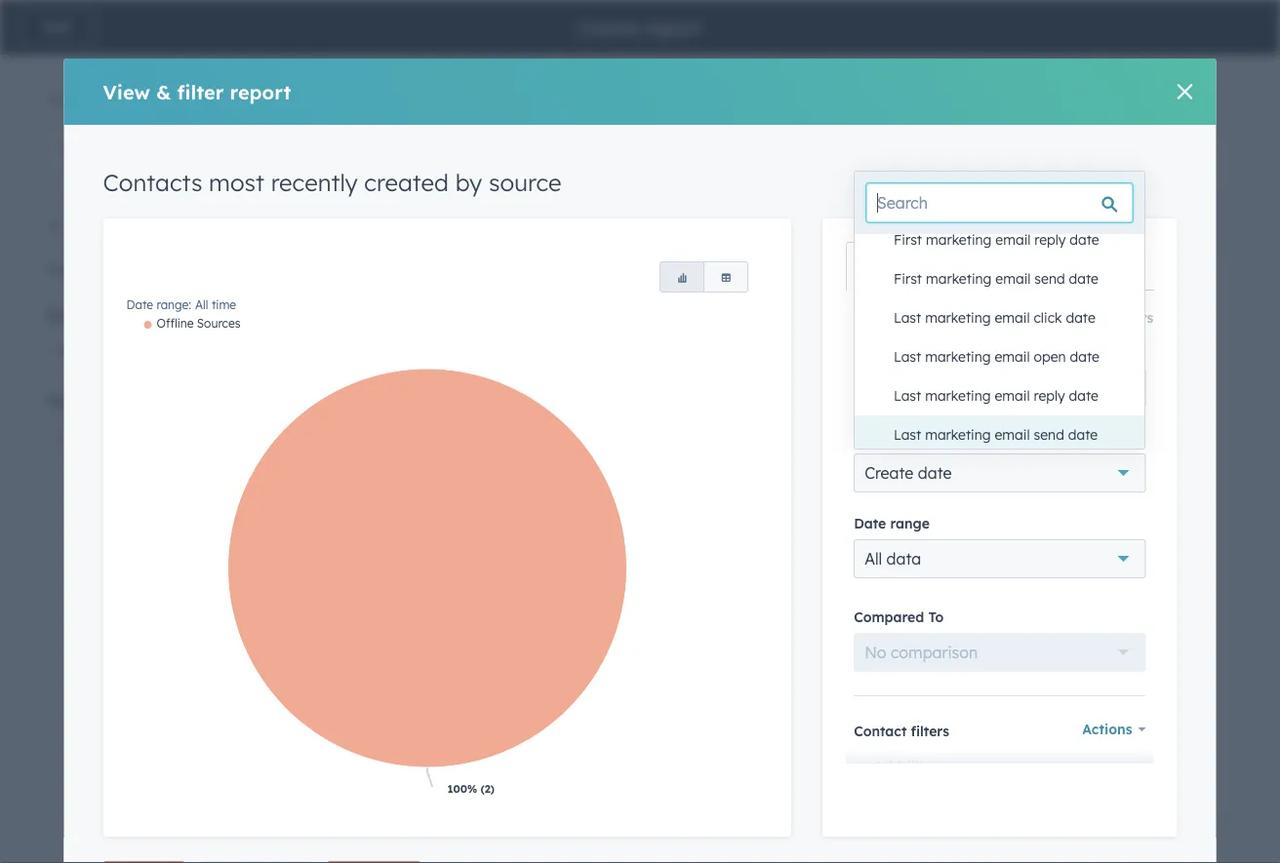 Task type: locate. For each thing, give the bounding box(es) containing it.
created
[[364, 168, 449, 197], [609, 291, 683, 315], [748, 333, 804, 352]]

0 vertical spatial reply
[[1035, 231, 1066, 248]]

0 horizontal spatial most
[[209, 168, 264, 197]]

1 vertical spatial report
[[230, 80, 291, 104]]

first marketing email reply date button
[[874, 221, 1145, 260]]

marketing up last marketing email click date
[[926, 270, 992, 287]]

1 vertical spatial created
[[609, 291, 683, 315]]

1 vertical spatial reports
[[408, 207, 480, 231]]

filter
[[68, 217, 104, 234]]

1 horizontal spatial most
[[470, 291, 518, 315]]

1 vertical spatial from
[[486, 207, 532, 231]]

group
[[660, 262, 749, 293]]

0 vertical spatial send
[[1035, 270, 1065, 287]]

0 horizontal spatial sources
[[84, 307, 135, 324]]

create
[[578, 15, 640, 40], [338, 87, 402, 111], [338, 207, 402, 231], [865, 463, 914, 483]]

0 vertical spatial recently
[[271, 168, 358, 197]]

create date
[[865, 463, 952, 483]]

created up the create reports from templates
[[364, 168, 449, 197]]

2 last from the top
[[894, 348, 921, 365]]

filter right (1)
[[80, 427, 114, 446]]

last up the search
[[894, 348, 921, 365]]

email down the last marketing email reply date button
[[995, 426, 1030, 444]]

all inside popup button
[[865, 549, 882, 569]]

2 horizontal spatial all
[[865, 549, 882, 569]]

4 marketing from the top
[[925, 348, 991, 365]]

reply for first marketing email reply date
[[1035, 231, 1066, 248]]

select
[[58, 341, 102, 361]]

email up about
[[996, 231, 1031, 248]]

date for first marketing email reply date
[[1070, 231, 1100, 248]]

by inside dialog
[[455, 168, 482, 197]]

0 vertical spatial 100% (2)
[[786, 729, 833, 743]]

search button
[[854, 367, 1146, 407]]

all left websites
[[468, 378, 482, 393]]

Search search field
[[47, 130, 291, 169], [867, 183, 1133, 223]]

(2)
[[819, 729, 833, 743], [481, 783, 495, 796]]

reply inside first marketing email reply date button
[[1035, 231, 1066, 248]]

first up original source on the top right
[[894, 270, 922, 287]]

reports up custom
[[408, 87, 480, 111]]

2 vertical spatial recently
[[686, 333, 744, 352]]

0 horizontal spatial 100%
[[448, 783, 477, 796]]

filters right the clear
[[87, 260, 127, 277]]

0 horizontal spatial 3
[[58, 90, 66, 107]]

from
[[486, 87, 532, 111], [486, 207, 532, 231]]

create inside page section element
[[578, 15, 640, 40]]

1 vertical spatial filters
[[1114, 309, 1154, 326]]

1 vertical spatial 100%
[[448, 783, 477, 796]]

2 vertical spatial all
[[865, 549, 882, 569]]

recently left new
[[271, 168, 358, 197]]

search search field down the &
[[47, 130, 291, 169]]

clear
[[47, 260, 83, 277]]

1 vertical spatial all
[[468, 378, 482, 393]]

0 horizontal spatial source
[[489, 168, 562, 197]]

reports for templates
[[408, 207, 480, 231]]

from left scratch
[[486, 87, 532, 111]]

1 vertical spatial by
[[689, 291, 713, 315]]

0 vertical spatial all
[[195, 298, 208, 312]]

filter right add
[[906, 758, 938, 775]]

2 vertical spatial filter
[[906, 758, 938, 775]]

1 horizontal spatial 3
[[87, 90, 94, 107]]

email down the 'last marketing email open date' button
[[995, 387, 1030, 405]]

create down new
[[338, 207, 402, 231]]

0 vertical spatial 100%
[[786, 729, 815, 743]]

0 vertical spatial sources
[[84, 307, 135, 324]]

0 horizontal spatial recently
[[271, 168, 358, 197]]

reports down custom
[[408, 207, 480, 231]]

scratch
[[538, 87, 610, 111]]

1 horizontal spatial all
[[468, 378, 482, 393]]

1 marketing from the top
[[926, 231, 992, 248]]

contacts down are
[[390, 378, 442, 393]]

100%
[[786, 729, 815, 743], [448, 783, 477, 796]]

contacts up are
[[378, 291, 464, 315]]

create for create report
[[578, 15, 640, 40]]

all for all websites
[[468, 378, 482, 393]]

clear filters
[[47, 260, 127, 277]]

view
[[103, 80, 150, 104]]

1 horizontal spatial search search field
[[867, 183, 1133, 223]]

report
[[645, 15, 702, 40], [230, 80, 291, 104], [482, 149, 528, 169]]

last marketing email click date button
[[874, 299, 1145, 338]]

0 horizontal spatial all
[[195, 298, 208, 312]]

clear filters button
[[47, 257, 127, 281]]

date left property
[[854, 429, 886, 446]]

0 horizontal spatial created
[[364, 168, 449, 197]]

recently up original
[[524, 291, 603, 315]]

0 horizontal spatial 100% (2)
[[448, 783, 495, 796]]

reply
[[1035, 231, 1066, 248], [1034, 387, 1065, 405]]

send
[[1035, 270, 1065, 287], [1034, 426, 1065, 444]]

created inside dialog
[[364, 168, 449, 197]]

last up original source on the top right
[[894, 309, 921, 326]]

(2) inside 'contacts most recently created by source' dialog
[[481, 783, 495, 796]]

3 last from the top
[[894, 387, 921, 405]]

from down new custom report on the left top
[[486, 207, 532, 231]]

contacts up filter templates
[[103, 168, 202, 197]]

marketing for last marketing email click date
[[925, 309, 991, 326]]

marketing for first marketing email send date
[[926, 270, 992, 287]]

0 horizontal spatial templates
[[108, 217, 176, 234]]

0 vertical spatial contacts most recently created by source
[[103, 168, 562, 197]]

1 horizontal spatial recently
[[524, 291, 603, 315]]

first
[[894, 231, 922, 248], [894, 270, 922, 287]]

filter right the &
[[177, 80, 224, 104]]

4 last from the top
[[894, 426, 921, 444]]

0 vertical spatial from
[[486, 87, 532, 111]]

date for create date
[[854, 429, 886, 446]]

email for last marketing email click date
[[995, 309, 1030, 326]]

filters right reset
[[1114, 309, 1154, 326]]

0 vertical spatial source
[[489, 168, 562, 197]]

email up the search popup button
[[995, 348, 1030, 365]]

filters up add filter
[[911, 723, 950, 740]]

0 vertical spatial first
[[894, 231, 922, 248]]

contact filters
[[854, 723, 950, 740]]

tab list containing filters
[[846, 242, 1039, 291]]

2 horizontal spatial filter
[[906, 758, 938, 775]]

2 vertical spatial filters
[[911, 723, 950, 740]]

1 horizontal spatial 100% (2)
[[786, 729, 833, 743]]

None button
[[660, 262, 705, 293], [704, 262, 749, 293], [660, 262, 705, 293], [704, 262, 749, 293]]

marketing down source
[[925, 387, 991, 405]]

0 vertical spatial of
[[70, 90, 83, 107]]

from for templates
[[486, 207, 532, 231]]

contacts inside dialog
[[103, 168, 202, 197]]

1 from from the top
[[486, 87, 532, 111]]

contacts
[[103, 168, 202, 197], [378, 291, 464, 315], [390, 378, 442, 393]]

0 horizontal spatial filter
[[80, 427, 114, 446]]

0 vertical spatial contacts
[[103, 168, 202, 197]]

all data
[[865, 549, 921, 569]]

created up what are the original sources of my most recently created contacts?
[[609, 291, 683, 315]]

last up date property
[[894, 387, 921, 405]]

sources
[[84, 307, 135, 324], [537, 333, 593, 352]]

marketing up source
[[925, 309, 991, 326]]

reply inside the last marketing email reply date button
[[1034, 387, 1065, 405]]

date for first marketing email send date
[[1069, 270, 1099, 287]]

reply up first marketing email send date button
[[1035, 231, 1066, 248]]

most
[[209, 168, 264, 197], [470, 291, 518, 315], [644, 333, 681, 352]]

created left contacts?
[[748, 333, 804, 352]]

0 vertical spatial report
[[645, 15, 702, 40]]

page section element
[[0, 0, 1280, 55]]

last marketing email open date button
[[874, 338, 1145, 377]]

0 vertical spatial filters
[[87, 260, 127, 277]]

date left the range
[[854, 515, 886, 532]]

2 vertical spatial most
[[644, 333, 681, 352]]

5 marketing from the top
[[925, 387, 991, 405]]

last marketing email open date
[[894, 348, 1100, 365]]

2 vertical spatial date
[[854, 515, 886, 532]]

1 horizontal spatial source
[[719, 291, 784, 315]]

by up the create reports from templates
[[455, 168, 482, 197]]

send for last marketing email send date
[[1034, 426, 1065, 444]]

last marketing email reply date
[[894, 387, 1099, 405]]

all left "data"
[[865, 549, 882, 569]]

0 vertical spatial most
[[209, 168, 264, 197]]

source inside dialog
[[489, 168, 562, 197]]

contacts most recently created by source inside 'contacts most recently created by source' dialog
[[103, 168, 562, 197]]

(1)
[[58, 427, 76, 446]]

filter for (1) filter selected
[[80, 427, 114, 446]]

1 first from the top
[[894, 231, 922, 248]]

filter inside popup button
[[80, 427, 114, 446]]

last marketing email reply date button
[[874, 377, 1145, 416]]

first marketing email reply date
[[894, 231, 1100, 248]]

of right "1-"
[[70, 90, 83, 107]]

toggle series visibility region
[[144, 316, 241, 331]]

all up toggle series visibility region
[[195, 298, 208, 312]]

0 horizontal spatial filters
[[87, 260, 127, 277]]

0 vertical spatial by
[[455, 168, 482, 197]]

1 horizontal spatial report
[[482, 149, 528, 169]]

1 reports from the top
[[408, 87, 480, 111]]

reset filters button
[[1073, 306, 1154, 330]]

filters
[[87, 260, 127, 277], [1114, 309, 1154, 326], [911, 723, 950, 740]]

date left range:
[[126, 298, 153, 312]]

of
[[70, 90, 83, 107], [598, 333, 613, 352]]

recently right my
[[686, 333, 744, 352]]

filter inside button
[[906, 758, 938, 775]]

reset filters
[[1073, 309, 1154, 326]]

send down the last marketing email reply date button
[[1034, 426, 1065, 444]]

send inside last marketing email send date button
[[1034, 426, 1065, 444]]

create down date property
[[865, 463, 914, 483]]

1 vertical spatial (2)
[[481, 783, 495, 796]]

marketing
[[926, 231, 992, 248], [926, 270, 992, 287], [925, 309, 991, 326], [925, 348, 991, 365], [925, 387, 991, 405], [925, 426, 991, 444]]

100% inside 'contacts most recently created by source' dialog
[[448, 783, 477, 796]]

None checkbox
[[338, 251, 1234, 819], [338, 850, 1234, 864], [338, 251, 1234, 819], [338, 850, 1234, 864]]

last for last marketing email send date
[[894, 426, 921, 444]]

0 vertical spatial reports
[[408, 87, 480, 111]]

6 marketing from the top
[[925, 426, 991, 444]]

templates
[[538, 207, 635, 231], [108, 217, 176, 234]]

from for scratch
[[486, 87, 532, 111]]

1 vertical spatial source
[[719, 291, 784, 315]]

recently
[[271, 168, 358, 197], [524, 291, 603, 315], [686, 333, 744, 352]]

last up 'create date'
[[894, 426, 921, 444]]

1 horizontal spatial by
[[689, 291, 713, 315]]

last marketing email click date
[[894, 309, 1096, 326]]

compared
[[854, 609, 924, 626]]

date
[[126, 298, 153, 312], [854, 429, 886, 446], [854, 515, 886, 532]]

by
[[455, 168, 482, 197], [689, 291, 713, 315]]

visualization
[[47, 393, 134, 410]]

marketing up about
[[926, 231, 992, 248]]

custom
[[424, 149, 478, 169]]

1 vertical spatial reply
[[1034, 387, 1065, 405]]

0 vertical spatial filter
[[177, 80, 224, 104]]

date inside dropdown button
[[918, 463, 952, 483]]

date range
[[854, 515, 930, 532]]

last for last marketing email click date
[[894, 309, 921, 326]]

2 first from the top
[[894, 270, 922, 287]]

100% (2) inside 'contacts most recently created by source' dialog
[[448, 783, 495, 796]]

all data button
[[854, 539, 1146, 578]]

of left my
[[598, 333, 613, 352]]

2 marketing from the top
[[926, 270, 992, 287]]

marketing down last marketing email reply date
[[925, 426, 991, 444]]

0 vertical spatial created
[[364, 168, 449, 197]]

contacts most recently created by source
[[103, 168, 562, 197], [378, 291, 784, 315]]

2 horizontal spatial created
[[748, 333, 804, 352]]

filter for add filter
[[906, 758, 938, 775]]

send inside first marketing email send date button
[[1035, 270, 1065, 287]]

1 last from the top
[[894, 309, 921, 326]]

marketing for last marketing email send date
[[925, 426, 991, 444]]

filters for reset filters
[[1114, 309, 1154, 326]]

sources right original
[[537, 333, 593, 352]]

3
[[58, 90, 66, 107], [87, 90, 94, 107]]

0 horizontal spatial by
[[455, 168, 482, 197]]

sources right data
[[84, 307, 135, 324]]

1 horizontal spatial 100%
[[786, 729, 815, 743]]

1 vertical spatial date
[[854, 429, 886, 446]]

1 vertical spatial first
[[894, 270, 922, 287]]

to
[[928, 609, 944, 626]]

date
[[1070, 231, 1100, 248], [1069, 270, 1099, 287], [1066, 309, 1096, 326], [1070, 348, 1100, 365], [1069, 387, 1099, 405], [1068, 426, 1098, 444], [918, 463, 952, 483]]

email left click
[[995, 309, 1030, 326]]

date for all data
[[854, 515, 886, 532]]

all
[[195, 298, 208, 312], [468, 378, 482, 393], [865, 549, 882, 569]]

create up scratch
[[578, 15, 640, 40]]

1 horizontal spatial filters
[[911, 723, 950, 740]]

3 marketing from the top
[[925, 309, 991, 326]]

exit link
[[20, 8, 94, 47]]

1 horizontal spatial sources
[[537, 333, 593, 352]]

search search field up first marketing email reply date
[[867, 183, 1133, 223]]

100% (2)
[[786, 729, 833, 743], [448, 783, 495, 796]]

create inside dropdown button
[[865, 463, 914, 483]]

first marketing email send date button
[[874, 260, 1145, 299]]

first for first marketing email reply date
[[894, 231, 922, 248]]

1 vertical spatial most
[[470, 291, 518, 315]]

email for last marketing email send date
[[995, 426, 1030, 444]]

2 from from the top
[[486, 207, 532, 231]]

reply down open
[[1034, 387, 1065, 405]]

0 vertical spatial (2)
[[819, 729, 833, 743]]

0 horizontal spatial report
[[230, 80, 291, 104]]

1 vertical spatial 100% (2)
[[448, 783, 495, 796]]

2 horizontal spatial most
[[644, 333, 681, 352]]

new
[[386, 149, 419, 169]]

email for first marketing email send date
[[996, 270, 1031, 287]]

data
[[887, 549, 921, 569]]

0 vertical spatial date
[[126, 298, 153, 312]]

2 horizontal spatial filters
[[1114, 309, 1154, 326]]

2 vertical spatial report
[[482, 149, 528, 169]]

marketing up the search popup button
[[925, 348, 991, 365]]

2 horizontal spatial report
[[645, 15, 702, 40]]

add
[[875, 758, 901, 775]]

first up filters
[[894, 231, 922, 248]]

by up what are the original sources of my most recently created contacts?
[[689, 291, 713, 315]]

2 reports from the top
[[408, 207, 480, 231]]

1 vertical spatial send
[[1034, 426, 1065, 444]]

close image
[[1177, 84, 1193, 100]]

last marketing email send date button
[[874, 416, 1145, 455]]

source
[[489, 168, 562, 197], [719, 291, 784, 315]]

send up click
[[1035, 270, 1065, 287]]

1 horizontal spatial created
[[609, 291, 683, 315]]

add filter button
[[854, 747, 1146, 791]]

email down first marketing email reply date button
[[996, 270, 1031, 287]]

1 vertical spatial filter
[[80, 427, 114, 446]]

1 horizontal spatial of
[[598, 333, 613, 352]]

interactive chart image
[[126, 316, 768, 814], [378, 443, 1194, 761]]

last
[[894, 309, 921, 326], [894, 348, 921, 365], [894, 387, 921, 405], [894, 426, 921, 444]]

0 horizontal spatial search search field
[[47, 130, 291, 169]]

create up new
[[338, 87, 402, 111]]

tab list
[[846, 242, 1039, 291]]

comparison
[[891, 643, 978, 662]]

0 horizontal spatial (2)
[[481, 783, 495, 796]]



Task type: vqa. For each thing, say whether or not it's contained in the screenshot.


Task type: describe. For each thing, give the bounding box(es) containing it.
last marketing email send date
[[894, 426, 1098, 444]]

1 vertical spatial search search field
[[867, 183, 1133, 223]]

2 horizontal spatial recently
[[686, 333, 744, 352]]

1 horizontal spatial templates
[[538, 207, 635, 231]]

most inside dialog
[[209, 168, 264, 197]]

exit
[[44, 19, 70, 36]]

2 vertical spatial contacts
[[390, 378, 442, 393]]

marketing for first marketing email reply date
[[926, 231, 992, 248]]

the
[[450, 333, 473, 352]]

actions button
[[1083, 716, 1146, 743]]

0 horizontal spatial of
[[70, 90, 83, 107]]

original
[[478, 333, 533, 352]]

original source
[[854, 343, 959, 360]]

source
[[912, 343, 959, 360]]

1 horizontal spatial (2)
[[819, 729, 833, 743]]

report inside option
[[482, 149, 528, 169]]

date range: all time
[[126, 298, 236, 312]]

about
[[972, 258, 1011, 275]]

contacts most recently created by source dialog
[[64, 59, 1216, 864]]

create report
[[578, 15, 702, 40]]

email for last marketing email open date
[[995, 348, 1030, 365]]

(1) filter selected button
[[47, 417, 291, 456]]

last for last marketing email open date
[[894, 348, 921, 365]]

2 3 from the left
[[87, 90, 94, 107]]

1 vertical spatial of
[[598, 333, 613, 352]]

1-3 of 3 results
[[47, 90, 139, 107]]

1-
[[47, 90, 58, 107]]

create for create reports from scratch
[[338, 87, 402, 111]]

are
[[421, 333, 445, 352]]

1 vertical spatial recently
[[524, 291, 603, 315]]

create reports from scratch
[[338, 87, 610, 111]]

date for last marketing email open date
[[1070, 348, 1100, 365]]

view & filter report
[[103, 80, 291, 104]]

filters for contact filters
[[911, 723, 950, 740]]

send for first marketing email send date
[[1035, 270, 1065, 287]]

my
[[617, 333, 640, 352]]

marketing for last marketing email open date
[[925, 348, 991, 365]]

email for first marketing email reply date
[[996, 231, 1031, 248]]

report inside page section element
[[645, 15, 702, 40]]

range
[[890, 515, 930, 532]]

what are the original sources of my most recently created contacts?
[[378, 333, 880, 352]]

no
[[865, 643, 887, 662]]

marketing for last marketing email reply date
[[925, 387, 991, 405]]

range:
[[157, 298, 191, 312]]

create date button
[[854, 453, 1146, 492]]

click
[[1034, 309, 1062, 326]]

compared to
[[854, 609, 944, 626]]

filters
[[875, 258, 916, 275]]

search
[[865, 377, 915, 397]]

results
[[98, 90, 139, 107]]

filters link
[[847, 243, 943, 290]]

data sources
[[47, 307, 135, 324]]

filters for clear filters
[[87, 260, 127, 277]]

reports for scratch
[[408, 87, 480, 111]]

property
[[890, 429, 949, 446]]

data
[[47, 307, 80, 324]]

create for create reports from templates
[[338, 207, 402, 231]]

reset
[[1073, 309, 1110, 326]]

date for last marketing email click date
[[1066, 309, 1096, 326]]

&
[[156, 80, 171, 104]]

group inside 'contacts most recently created by source' dialog
[[660, 262, 749, 293]]

time
[[212, 298, 236, 312]]

websites
[[486, 378, 536, 393]]

0 vertical spatial search search field
[[47, 130, 291, 169]]

date for last marketing email reply date
[[1069, 387, 1099, 405]]

contact
[[854, 723, 907, 740]]

tab list inside 'contacts most recently created by source' dialog
[[846, 242, 1039, 291]]

reply for last marketing email reply date
[[1034, 387, 1065, 405]]

original
[[854, 343, 908, 360]]

1 vertical spatial sources
[[537, 333, 593, 352]]

select button
[[47, 331, 291, 370]]

open
[[1034, 348, 1066, 365]]

1 vertical spatial contacts most recently created by source
[[378, 291, 784, 315]]

create for create date
[[865, 463, 914, 483]]

date for last marketing email send date
[[1068, 426, 1098, 444]]

first for first marketing email send date
[[894, 270, 922, 287]]

what
[[378, 333, 417, 352]]

contacts?
[[809, 333, 880, 352]]

date property
[[854, 429, 949, 446]]

no comparison button
[[854, 633, 1146, 672]]

1 vertical spatial contacts
[[378, 291, 464, 315]]

report inside 'contacts most recently created by source' dialog
[[230, 80, 291, 104]]

last for last marketing email reply date
[[894, 387, 921, 405]]

filter templates
[[68, 217, 176, 234]]

2 vertical spatial created
[[748, 333, 804, 352]]

email for last marketing email reply date
[[995, 387, 1030, 405]]

all for all data
[[865, 549, 882, 569]]

add filter
[[875, 758, 938, 775]]

selected
[[118, 427, 179, 446]]

new custom report
[[386, 149, 528, 169]]

recently inside dialog
[[271, 168, 358, 197]]

1 horizontal spatial filter
[[177, 80, 224, 104]]

1 3 from the left
[[58, 90, 66, 107]]

no comparison
[[865, 643, 978, 662]]

create reports from templates
[[338, 207, 635, 231]]

first marketing email send date
[[894, 270, 1099, 287]]

about link
[[943, 243, 1038, 290]]

all websites
[[468, 378, 536, 393]]

actions
[[1083, 721, 1133, 738]]

(1) filter selected
[[58, 427, 179, 446]]

New custom report checkbox
[[338, 127, 1234, 191]]



